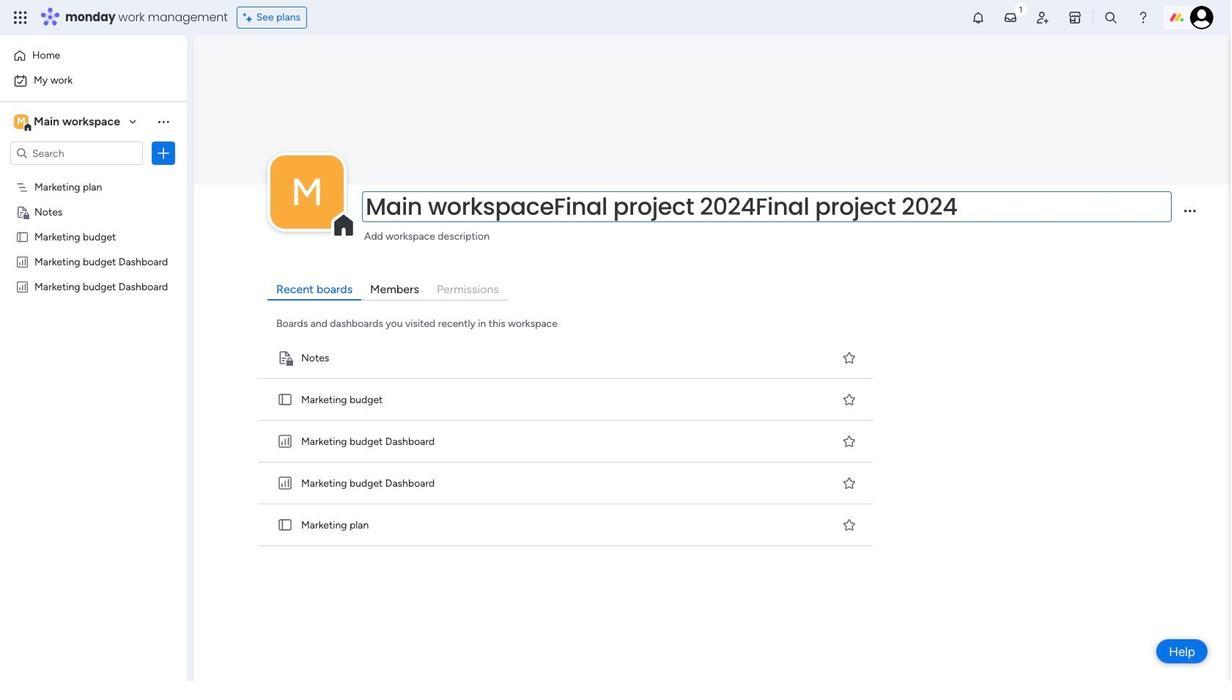 Task type: locate. For each thing, give the bounding box(es) containing it.
monday marketplace image
[[1068, 10, 1083, 25]]

1 vertical spatial add to favorites image
[[843, 434, 857, 449]]

2 vertical spatial add to favorites image
[[843, 518, 857, 532]]

2 add to favorites image from the top
[[843, 434, 857, 449]]

1 horizontal spatial public board image
[[277, 392, 293, 408]]

public dashboard image
[[277, 475, 293, 492]]

add to favorites image
[[843, 350, 857, 365], [843, 476, 857, 490]]

list box
[[0, 171, 187, 497]]

public board image down private board icon
[[277, 392, 293, 408]]

invite members image
[[1036, 10, 1051, 25]]

0 horizontal spatial public board image
[[15, 230, 29, 243]]

1 vertical spatial public dashboard image
[[15, 279, 29, 293]]

3 add to favorites image from the top
[[843, 518, 857, 532]]

option
[[9, 44, 178, 67], [9, 69, 178, 92], [0, 173, 187, 176]]

1 image
[[1015, 1, 1028, 17]]

public board image inside quick search results list box
[[277, 392, 293, 408]]

0 vertical spatial add to favorites image
[[843, 350, 857, 365]]

workspace options image
[[156, 114, 171, 129]]

0 vertical spatial add to favorites image
[[843, 392, 857, 407]]

add to favorites image
[[843, 392, 857, 407], [843, 434, 857, 449], [843, 518, 857, 532]]

add to favorites image for bottommost public dashboard image
[[843, 434, 857, 449]]

workspace image
[[271, 156, 344, 229]]

1 vertical spatial option
[[9, 69, 178, 92]]

1 add to favorites image from the top
[[843, 350, 857, 365]]

1 add to favorites image from the top
[[843, 392, 857, 407]]

2 add to favorites image from the top
[[843, 476, 857, 490]]

private board image
[[277, 350, 293, 366]]

v2 ellipsis image
[[1185, 210, 1197, 222]]

None field
[[362, 192, 1173, 222]]

public dashboard image
[[15, 254, 29, 268], [15, 279, 29, 293], [277, 434, 293, 450]]

1 vertical spatial add to favorites image
[[843, 476, 857, 490]]

public board image down private board image
[[15, 230, 29, 243]]

2 vertical spatial public dashboard image
[[277, 434, 293, 450]]

public board image
[[15, 230, 29, 243], [277, 392, 293, 408]]

1 vertical spatial public board image
[[277, 392, 293, 408]]

2 vertical spatial option
[[0, 173, 187, 176]]

add to favorites image for public board icon
[[843, 518, 857, 532]]

0 vertical spatial public dashboard image
[[15, 254, 29, 268]]



Task type: vqa. For each thing, say whether or not it's contained in the screenshot.
across
no



Task type: describe. For each thing, give the bounding box(es) containing it.
notifications image
[[972, 10, 986, 25]]

options image
[[156, 146, 171, 161]]

workspace image
[[14, 114, 29, 130]]

0 vertical spatial public board image
[[15, 230, 29, 243]]

search everything image
[[1104, 10, 1119, 25]]

public board image
[[277, 517, 293, 533]]

0 vertical spatial option
[[9, 44, 178, 67]]

see plans image
[[243, 10, 256, 26]]

Search in workspace field
[[31, 145, 122, 162]]

add to favorites image for public dashboard icon
[[843, 476, 857, 490]]

quick search results list box
[[255, 338, 878, 547]]

add to favorites image for private board icon
[[843, 350, 857, 365]]

private board image
[[15, 205, 29, 219]]

update feed image
[[1004, 10, 1019, 25]]

help image
[[1137, 10, 1151, 25]]

select product image
[[13, 10, 28, 25]]

kendall parks image
[[1191, 6, 1214, 29]]

workspace selection element
[[14, 113, 122, 132]]



